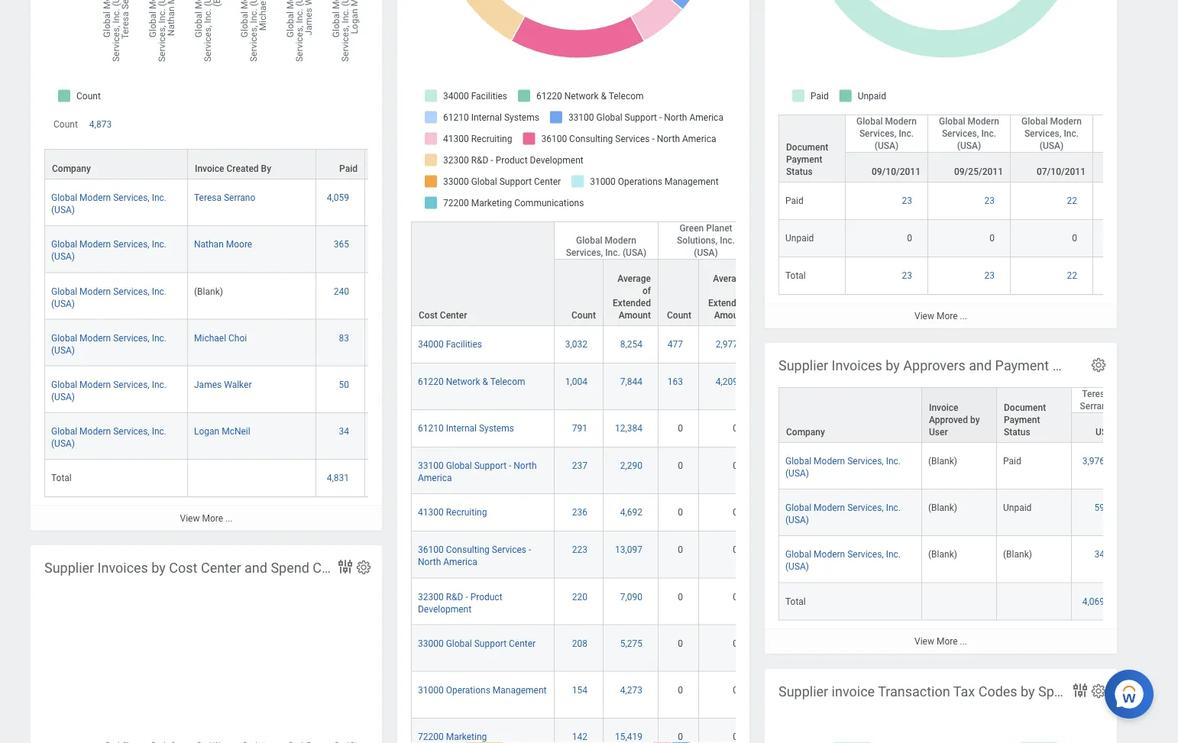 Task type: locate. For each thing, give the bounding box(es) containing it.
serrano up usd popup button
[[1080, 401, 1112, 411]]

0 horizontal spatial invoices
[[98, 561, 148, 577]]

center inside popup button
[[440, 310, 467, 320]]

view more ... for 23
[[915, 310, 967, 321]]

cost inside cost center popup button
[[419, 310, 438, 320]]

1 support from the top
[[474, 460, 507, 471]]

0 for 4,273
[[678, 685, 683, 695]]

configure and view chart data image
[[336, 558, 355, 576]]

34 down "50" button
[[339, 426, 349, 436]]

0 horizontal spatial extended
[[613, 297, 651, 308]]

support down systems at bottom
[[474, 460, 507, 471]]

... for 240
[[225, 513, 233, 524]]

2 count column header from the left
[[659, 222, 699, 327]]

3 08/25/2011 image from the top
[[1099, 269, 1169, 281]]

5 average of extended amount image from the top
[[705, 590, 747, 603]]

4,273
[[620, 685, 643, 695]]

spend left category
[[271, 561, 309, 577]]

status inside row
[[1004, 427, 1030, 437]]

by
[[886, 358, 900, 374], [970, 414, 980, 425], [152, 561, 166, 577], [1021, 684, 1035, 700]]

paid element inside row
[[785, 192, 804, 206]]

r&d
[[446, 591, 463, 602]]

and inside supplier invoices by cost center and spend category with count of prepaid lines element
[[245, 561, 267, 577]]

1 count button from the left
[[555, 259, 603, 325]]

configure supplier invoices by cost center and spend category with count of prepaid lines image
[[355, 559, 372, 576]]

1 22 from the top
[[1067, 195, 1077, 206]]

teresa serrano up usd popup button
[[1080, 388, 1112, 411]]

cell for 365
[[365, 226, 417, 273]]

... inside the supplier invoices by paid status and due date element
[[960, 310, 967, 321]]

total inside supplier invoices by created worker and payment status for a particular company element
[[51, 473, 72, 483]]

and inside supplier invoices by approvers and payment status element
[[969, 358, 992, 374]]

0 right 7,090 button
[[678, 591, 683, 602]]

unpaid inside the supplier invoices by paid status and due date element
[[785, 233, 814, 243]]

total element for 4,831
[[51, 469, 72, 483]]

240
[[334, 286, 349, 296]]

1 horizontal spatial teresa serrano
[[1080, 388, 1112, 411]]

spend inside supplier invoice transaction tax codes by spend categories element
[[1038, 684, 1077, 700]]

41300 recruiting link
[[418, 504, 487, 518]]

31000 operations management
[[418, 685, 547, 695]]

row containing 09/10/2011
[[779, 152, 1178, 220]]

34 button down 59 "button"
[[1095, 548, 1107, 561]]

average up 8,254 button on the top right of the page
[[618, 273, 651, 284]]

amount inside column header
[[619, 310, 651, 320]]

1 vertical spatial cost
[[169, 561, 198, 577]]

0 vertical spatial paid element
[[785, 192, 804, 206]]

teresa down invoice created by
[[194, 192, 222, 203]]

spend
[[271, 561, 309, 577], [1038, 684, 1077, 700]]

invoice for invoice approved by user
[[929, 402, 959, 413]]

- down systems at bottom
[[509, 460, 511, 471]]

0 button for 5,275
[[678, 637, 685, 649]]

7 average of extended amount image from the top
[[705, 684, 747, 696]]

telecom
[[490, 376, 525, 387]]

average of extended amount image for 4,273
[[705, 684, 747, 696]]

1 extended from the left
[[613, 297, 651, 308]]

teresa serrano down invoice created by
[[194, 192, 255, 203]]

paid element
[[785, 192, 804, 206], [1003, 453, 1021, 466]]

34 button down "50" button
[[339, 425, 351, 437]]

31000
[[418, 685, 444, 695]]

0 vertical spatial invoice
[[195, 163, 224, 174]]

cost
[[419, 310, 438, 320], [169, 561, 198, 577]]

1 horizontal spatial spend
[[1038, 684, 1077, 700]]

total element for 23
[[785, 267, 806, 281]]

north
[[514, 460, 537, 471], [418, 557, 441, 567]]

0 button right 15,419 button
[[678, 731, 685, 743]]

0 horizontal spatial teresa
[[194, 192, 222, 203]]

document inside the supplier invoices by paid status and due date element
[[786, 142, 828, 152]]

2 extended from the left
[[708, 297, 746, 308]]

view inside supplier invoices by created worker and payment status for a particular company element
[[180, 513, 200, 524]]

2 vertical spatial supplier
[[779, 684, 828, 700]]

50
[[339, 379, 349, 390]]

0 for 0
[[1072, 233, 1077, 243]]

status for the topmost document payment status popup button
[[786, 166, 813, 177]]

row containing 34000 facilities
[[411, 326, 1156, 363]]

by for user
[[970, 414, 980, 425]]

configure and view chart data image
[[1071, 682, 1090, 700]]

220 button
[[572, 590, 590, 603]]

invoices
[[832, 358, 882, 374], [98, 561, 148, 577]]

1 horizontal spatial document payment status
[[1004, 402, 1046, 437]]

1 vertical spatial company column header
[[779, 387, 922, 443]]

0 vertical spatial 34
[[339, 426, 349, 436]]

invoice created by button
[[188, 149, 316, 178]]

3 average of extended amount image from the top
[[705, 506, 747, 519]]

3,976 button
[[1082, 455, 1107, 467]]

34
[[339, 426, 349, 436], [1095, 549, 1105, 560]]

america down consulting
[[443, 557, 477, 567]]

- right r&d
[[466, 591, 468, 602]]

72200
[[418, 731, 444, 742]]

2 vertical spatial view
[[915, 636, 934, 647]]

1 horizontal spatial document
[[1004, 402, 1046, 413]]

0 vertical spatial north
[[514, 460, 537, 471]]

amount up 2,977 button
[[714, 310, 746, 320]]

status inside the supplier invoices by paid status and due date element
[[786, 166, 813, 177]]

north inside the 33100 global support - north america
[[514, 460, 537, 471]]

2 vertical spatial status
[[1004, 427, 1030, 437]]

company column header for invoice approved by user
[[779, 387, 922, 443]]

2 average of extended amount from the left
[[708, 273, 746, 320]]

james
[[194, 379, 222, 390]]

22 for total
[[1067, 270, 1077, 281]]

center
[[440, 310, 467, 320], [201, 561, 241, 577], [509, 638, 536, 649]]

supplier invoices by cost center and spend category with count of prepaid lines element
[[31, 546, 541, 743]]

logan
[[194, 426, 219, 436]]

0 horizontal spatial company
[[52, 163, 91, 174]]

33100
[[418, 460, 444, 471]]

usd
[[1096, 427, 1113, 437]]

count inside supplier invoices by created worker and payment status for a particular company element
[[53, 119, 78, 129]]

41300 recruiting
[[418, 507, 487, 518]]

0 button down 09/25/2011 column header
[[990, 232, 997, 244]]

row containing 33100 global support - north america
[[411, 447, 1156, 494]]

477
[[668, 339, 683, 349]]

0 for 7,090
[[678, 591, 683, 602]]

average of extended amount image for 2,290
[[705, 460, 747, 472]]

1 vertical spatial paid
[[785, 195, 804, 206]]

0 right "5,275" button
[[678, 638, 683, 649]]

serrano down created
[[224, 192, 255, 203]]

count button
[[555, 259, 603, 325], [659, 259, 698, 325]]

0 button for 0
[[1072, 232, 1080, 244]]

america
[[418, 473, 452, 483], [443, 557, 477, 567]]

1 08/25/2011 image from the top
[[1099, 194, 1169, 207]]

0 right "2,290" button
[[678, 460, 683, 471]]

0 horizontal spatial average
[[618, 273, 651, 284]]

237
[[572, 460, 588, 471]]

0 vertical spatial center
[[440, 310, 467, 320]]

2 vertical spatial more
[[937, 636, 958, 647]]

1 count column header from the left
[[555, 222, 604, 327]]

0 vertical spatial company
[[52, 163, 91, 174]]

cell for 4,831
[[365, 460, 417, 497]]

0 right 4,692 button
[[678, 507, 683, 518]]

208 button
[[572, 637, 590, 649]]

08/25/2011 image
[[1099, 194, 1169, 207], [1099, 232, 1169, 244], [1099, 269, 1169, 281]]

1 vertical spatial and
[[245, 561, 267, 577]]

invoice up teresa serrano link
[[195, 163, 224, 174]]

more inside the supplier invoices by paid status and due date element
[[937, 310, 958, 321]]

0 vertical spatial 08/25/2011 image
[[1099, 194, 1169, 207]]

0 vertical spatial supplier
[[779, 358, 828, 374]]

view more ... inside supplier invoices by created worker and payment status for a particular company element
[[180, 513, 233, 524]]

extended up 2,977
[[708, 297, 746, 308]]

0 right 13,097 button
[[678, 545, 683, 555]]

0 vertical spatial document
[[786, 142, 828, 152]]

1 horizontal spatial teresa
[[1082, 388, 1110, 399]]

supplier for supplier invoice transaction tax codes by spend categories
[[779, 684, 828, 700]]

0 vertical spatial company column header
[[44, 149, 188, 180]]

invoice
[[195, 163, 224, 174], [929, 402, 959, 413]]

4 average of extended amount image from the top
[[705, 544, 747, 556]]

payment inside the supplier invoices by paid status and due date element
[[786, 154, 822, 165]]

count left 4,873
[[53, 119, 78, 129]]

... for 23
[[960, 310, 967, 321]]

0 vertical spatial payment
[[786, 154, 822, 165]]

1 horizontal spatial invoices
[[832, 358, 882, 374]]

0 right 15,419 button
[[678, 731, 683, 742]]

1 vertical spatial document payment status column header
[[997, 387, 1072, 443]]

company column header
[[44, 149, 188, 180], [779, 387, 922, 443]]

total
[[785, 270, 806, 281], [51, 473, 72, 483], [785, 596, 806, 607]]

1 horizontal spatial company button
[[779, 388, 921, 442]]

america down 33100 on the bottom of the page
[[418, 473, 452, 483]]

total element inside supplier invoices by created worker and payment status for a particular company element
[[51, 469, 72, 483]]

1 horizontal spatial unpaid element
[[1003, 499, 1032, 513]]

36100 consulting services - north america
[[418, 545, 531, 567]]

average down green planet solutions, inc. (usa) popup button
[[713, 273, 746, 284]]

34 down 59 "button"
[[1095, 549, 1105, 560]]

teresa
[[194, 192, 222, 203], [1082, 388, 1110, 399]]

0 horizontal spatial 34 button
[[339, 425, 351, 437]]

1 vertical spatial north
[[418, 557, 441, 567]]

3,032
[[565, 339, 588, 349]]

0 horizontal spatial amount
[[619, 310, 651, 320]]

invoice
[[832, 684, 875, 700]]

teresa down the configure supplier invoices by approvers and payment status icon at the right of the page
[[1082, 388, 1110, 399]]

row containing 32300 r&d - product development
[[411, 578, 1156, 625]]

8 average of extended amount image from the top
[[705, 731, 747, 743]]

average of extended amount inside column header
[[613, 273, 651, 320]]

extended for average of extended amount popup button inside column header
[[613, 297, 651, 308]]

more for 23
[[937, 310, 958, 321]]

1 horizontal spatial serrano
[[1080, 401, 1112, 411]]

by inside invoice approved by user
[[970, 414, 980, 425]]

total for 23
[[785, 270, 806, 281]]

- inside 36100 consulting services - north america
[[529, 545, 531, 555]]

0 for 4,692
[[678, 507, 683, 518]]

0 button down 07/10/2011 column header
[[1072, 232, 1080, 244]]

of up 2,977 button
[[738, 285, 746, 296]]

1 vertical spatial supplier
[[44, 561, 94, 577]]

61220
[[418, 376, 444, 387]]

1 amount from the left
[[619, 310, 651, 320]]

09/25/2011 column header
[[928, 152, 1011, 220]]

0 vertical spatial support
[[474, 460, 507, 471]]

1 horizontal spatial company column header
[[779, 387, 922, 443]]

1 vertical spatial more
[[202, 513, 223, 524]]

0 horizontal spatial serrano
[[224, 192, 255, 203]]

0 button right 7,090 button
[[678, 590, 685, 603]]

supplier invoices by created worker and payment status for a particular company element
[[31, 0, 466, 531]]

global modern services, inc. (usa) link for 365
[[51, 236, 167, 262]]

0 horizontal spatial -
[[466, 591, 468, 602]]

view more ... inside the supplier invoices by paid status and due date element
[[915, 310, 967, 321]]

2 08/25/2011 image from the top
[[1099, 232, 1169, 244]]

- inside the 33100 global support - north america
[[509, 460, 511, 471]]

1 vertical spatial view more ... link
[[31, 505, 382, 531]]

236
[[572, 507, 588, 518]]

0 vertical spatial unpaid
[[785, 233, 814, 243]]

view more ... link inside supplier invoices by approvers and payment status element
[[765, 629, 1117, 654]]

61210 internal systems link
[[418, 420, 514, 434]]

row containing 61210 internal systems
[[411, 410, 1156, 447]]

50 button
[[339, 378, 351, 391]]

supplier invoices by cost center and spend category with count of prepaid lines
[[44, 561, 541, 577]]

1 vertical spatial invoices
[[98, 561, 148, 577]]

extended for 1st average of extended amount popup button from the right
[[708, 297, 746, 308]]

2 vertical spatial -
[[466, 591, 468, 602]]

global modern services, inc. (usa) link for 50
[[51, 376, 167, 402]]

support up 31000 operations management link
[[474, 638, 507, 649]]

7,090 button
[[620, 590, 645, 603]]

13,097
[[615, 545, 643, 555]]

view more ... link inside the supplier invoices by paid status and due date element
[[765, 303, 1117, 328]]

1 horizontal spatial extended
[[708, 297, 746, 308]]

365
[[334, 239, 349, 250]]

1 horizontal spatial average of extended amount
[[708, 273, 746, 320]]

0 vertical spatial total element
[[785, 267, 806, 281]]

user
[[929, 427, 948, 437]]

cell for 83
[[365, 319, 417, 366]]

0 button right 4,692 button
[[678, 506, 685, 519]]

spend left configure supplier invoice transaction tax codes by spend categories image
[[1038, 684, 1077, 700]]

1 horizontal spatial paid
[[785, 195, 804, 206]]

0 vertical spatial 22
[[1067, 195, 1077, 206]]

support for center
[[474, 638, 507, 649]]

4,692
[[620, 507, 643, 518]]

average of extended amount button up 8,254
[[604, 259, 658, 325]]

36100 consulting services - north america link
[[418, 541, 531, 567]]

2 vertical spatial payment
[[1004, 414, 1040, 425]]

spend inside supplier invoices by cost center and spend category with count of prepaid lines element
[[271, 561, 309, 577]]

1 average of extended amount image from the top
[[705, 422, 747, 434]]

...
[[960, 310, 967, 321], [225, 513, 233, 524], [960, 636, 967, 647]]

0 horizontal spatial status
[[786, 166, 813, 177]]

2 horizontal spatial of
[[738, 285, 746, 296]]

2 average of extended amount image from the top
[[705, 460, 747, 472]]

2 support from the top
[[474, 638, 507, 649]]

paid element inside supplier invoices by approvers and payment status element
[[1003, 453, 1021, 466]]

1 vertical spatial 08/25/2011 image
[[1099, 232, 1169, 244]]

more inside supplier invoices by created worker and payment status for a particular company element
[[202, 513, 223, 524]]

average of extended amount column header
[[604, 222, 659, 327]]

row containing green planet solutions, inc. (usa)
[[411, 221, 1156, 327]]

1 vertical spatial center
[[201, 561, 241, 577]]

total inside the supplier invoices by paid status and due date element
[[785, 270, 806, 281]]

average of extended amount image
[[705, 422, 747, 434], [705, 460, 747, 472], [705, 506, 747, 519], [705, 544, 747, 556], [705, 590, 747, 603], [705, 637, 747, 649], [705, 684, 747, 696], [705, 731, 747, 743]]

1 horizontal spatial invoice
[[929, 402, 959, 413]]

1 vertical spatial ...
[[225, 513, 233, 524]]

6 average of extended amount image from the top
[[705, 637, 747, 649]]

document payment status button
[[779, 115, 845, 181], [997, 388, 1071, 442]]

0 right the 4,273 button on the right bottom of page
[[678, 685, 683, 695]]

1 horizontal spatial document payment status column header
[[997, 387, 1072, 443]]

0 down 163 button
[[678, 423, 683, 434]]

green planet solutions, inc. (usa)
[[677, 223, 735, 258]]

count button up 3,032 button
[[555, 259, 603, 325]]

unpaid inside supplier invoices by approvers and payment status element
[[1003, 502, 1032, 513]]

support
[[474, 460, 507, 471], [474, 638, 507, 649]]

supplier for supplier invoices by approvers and payment status
[[779, 358, 828, 374]]

michael choi
[[194, 332, 247, 343]]

0 horizontal spatial teresa serrano
[[194, 192, 255, 203]]

(blank) element inside supplier invoices by created worker and payment status for a particular company element
[[194, 283, 223, 296]]

0 for 12,384
[[678, 423, 683, 434]]

row containing 61220 network & telecom
[[411, 363, 1156, 410]]

average of extended amount image for 4,692
[[705, 506, 747, 519]]

(blank) element
[[194, 283, 223, 296], [928, 453, 957, 466], [928, 499, 957, 513], [928, 546, 957, 560], [1003, 546, 1032, 560]]

0 horizontal spatial average of extended amount
[[613, 273, 651, 320]]

0 vertical spatial company button
[[45, 149, 187, 178]]

average of extended amount
[[613, 273, 651, 320], [708, 273, 746, 320]]

2 vertical spatial 08/25/2011 image
[[1099, 269, 1169, 281]]

invoice up approved
[[929, 402, 959, 413]]

company inside supplier invoices by approvers and payment status element
[[786, 427, 825, 437]]

- for services
[[529, 545, 531, 555]]

cell for 240
[[365, 273, 417, 319]]

support inside the 33100 global support - north america
[[474, 460, 507, 471]]

0 horizontal spatial unpaid element
[[785, 229, 814, 243]]

cell for 34
[[365, 413, 417, 460]]

4,069
[[1082, 596, 1105, 607]]

240 button
[[334, 285, 351, 297]]

count button up 477 'button' on the right top of page
[[659, 259, 698, 325]]

view inside the supplier invoices by paid status and due date element
[[915, 310, 934, 321]]

0 vertical spatial more
[[937, 310, 958, 321]]

1 vertical spatial document
[[1004, 402, 1046, 413]]

document payment status inside the supplier invoices by paid status and due date element
[[786, 142, 828, 177]]

0 vertical spatial spend
[[271, 561, 309, 577]]

0 button down 163 button
[[678, 422, 685, 434]]

invoices for cost
[[98, 561, 148, 577]]

cost center
[[419, 310, 467, 320]]

invoice inside invoice created by popup button
[[195, 163, 224, 174]]

invoice inside invoice approved by user
[[929, 402, 959, 413]]

0 vertical spatial total
[[785, 270, 806, 281]]

document payment status inside row
[[1004, 402, 1046, 437]]

08/25/2011
[[1119, 166, 1168, 177]]

1 horizontal spatial of
[[643, 285, 651, 296]]

amount for average of extended amount popup button inside column header
[[619, 310, 651, 320]]

22 button for paid
[[1067, 194, 1080, 207]]

2 vertical spatial total
[[785, 596, 806, 607]]

1 vertical spatial company
[[786, 427, 825, 437]]

1 22 button from the top
[[1067, 194, 1080, 207]]

unpaid for the bottom unpaid element
[[1003, 502, 1032, 513]]

payment inside row
[[1004, 414, 1040, 425]]

1 vertical spatial 22
[[1067, 270, 1077, 281]]

2 average of extended amount button from the left
[[699, 259, 753, 325]]

1 vertical spatial support
[[474, 638, 507, 649]]

1 horizontal spatial cost
[[419, 310, 438, 320]]

0 button for 15,419
[[678, 731, 685, 743]]

22 button for total
[[1067, 269, 1080, 281]]

1 average of extended amount from the left
[[613, 273, 651, 320]]

amount up 8,254 button on the top right of the page
[[619, 310, 651, 320]]

1 average of extended amount button from the left
[[604, 259, 658, 325]]

2 horizontal spatial -
[[529, 545, 531, 555]]

of down 36100
[[442, 561, 455, 577]]

1 vertical spatial teresa serrano
[[1080, 388, 1112, 411]]

of inside column header
[[643, 285, 651, 296]]

count down 36100
[[402, 561, 439, 577]]

0 horizontal spatial invoice
[[195, 163, 224, 174]]

1 vertical spatial spend
[[1038, 684, 1077, 700]]

supplier invoices by approvers and payment status element
[[765, 343, 1178, 654]]

4,831
[[327, 473, 349, 483]]

row
[[779, 114, 1178, 183], [44, 149, 466, 180], [779, 152, 1178, 220], [44, 179, 466, 226], [779, 182, 1178, 220], [779, 220, 1178, 257], [411, 221, 1156, 327], [411, 222, 1156, 327], [44, 226, 466, 273], [779, 257, 1178, 294], [44, 273, 466, 319], [44, 319, 466, 366], [411, 326, 1156, 363], [411, 363, 1156, 410], [44, 366, 466, 413], [779, 387, 1178, 443], [411, 410, 1156, 447], [44, 413, 466, 460], [779, 443, 1178, 489], [411, 447, 1156, 494], [44, 460, 466, 497], [779, 489, 1178, 536], [411, 494, 1156, 532], [411, 532, 1156, 578], [779, 536, 1178, 583], [411, 578, 1156, 625], [779, 583, 1178, 620], [411, 625, 1156, 672], [411, 672, 1156, 718], [411, 718, 1156, 743]]

teresa serrano inside supplier invoices by created worker and payment status for a particular company element
[[194, 192, 255, 203]]

23 button
[[902, 194, 915, 207], [985, 194, 997, 207], [902, 269, 915, 281], [985, 269, 997, 281]]

cost inside supplier invoices by cost center and spend category with count of prepaid lines element
[[169, 561, 198, 577]]

extended up 8,254
[[613, 297, 651, 308]]

0 horizontal spatial count column header
[[555, 222, 604, 327]]

2 amount from the left
[[714, 310, 746, 320]]

0 horizontal spatial document payment status button
[[779, 115, 845, 181]]

with
[[371, 561, 399, 577]]

by for cost
[[152, 561, 166, 577]]

count column header
[[555, 222, 604, 327], [659, 222, 699, 327]]

total element
[[785, 267, 806, 281], [51, 469, 72, 483], [785, 593, 806, 607]]

extended inside column header
[[613, 297, 651, 308]]

2 22 button from the top
[[1067, 269, 1080, 281]]

0 vertical spatial invoices
[[832, 358, 882, 374]]

extended
[[613, 297, 651, 308], [708, 297, 746, 308]]

1 vertical spatial -
[[529, 545, 531, 555]]

view more ... for 240
[[180, 513, 233, 524]]

row containing teresa serrano
[[779, 387, 1178, 443]]

row containing unpaid
[[779, 220, 1178, 257]]

... inside supplier invoices by created worker and payment status for a particular company element
[[225, 513, 233, 524]]

0 button right "2,290" button
[[678, 460, 685, 472]]

1 horizontal spatial 34
[[1095, 549, 1105, 560]]

0 vertical spatial ...
[[960, 310, 967, 321]]

unpaid
[[785, 233, 814, 243], [1003, 502, 1032, 513]]

north for 33100 global support - north america
[[514, 460, 537, 471]]

teresa serrano link
[[194, 189, 255, 203]]

usd row
[[779, 412, 1178, 443]]

1 vertical spatial america
[[443, 557, 477, 567]]

america inside 36100 consulting services - north america
[[443, 557, 477, 567]]

3,032 button
[[565, 338, 590, 350]]

nathan
[[194, 239, 224, 250]]

0 horizontal spatial company column header
[[44, 149, 188, 180]]

total inside supplier invoices by approvers and payment status element
[[785, 596, 806, 607]]

... inside supplier invoices by approvers and payment status element
[[960, 636, 967, 647]]

0 button right 13,097 button
[[678, 544, 685, 556]]

- up lines
[[529, 545, 531, 555]]

green
[[680, 223, 704, 233]]

0 vertical spatial view more ...
[[915, 310, 967, 321]]

north down 36100
[[418, 557, 441, 567]]

1 horizontal spatial north
[[514, 460, 537, 471]]

of
[[643, 285, 651, 296], [738, 285, 746, 296], [442, 561, 455, 577]]

2 22 from the top
[[1067, 270, 1077, 281]]

0 vertical spatial status
[[786, 166, 813, 177]]

0 button down 09/10/2011 'column header'
[[907, 232, 915, 244]]

365 button
[[334, 238, 351, 250]]

average of extended amount button up 2,977
[[699, 259, 753, 325]]

1 vertical spatial total element
[[51, 469, 72, 483]]

more for 240
[[202, 513, 223, 524]]

0 button right "5,275" button
[[678, 637, 685, 649]]

north inside 36100 consulting services - north america
[[418, 557, 441, 567]]

0 horizontal spatial center
[[201, 561, 241, 577]]

1 horizontal spatial status
[[1004, 427, 1030, 437]]

north down systems at bottom
[[514, 460, 537, 471]]

0 down 07/10/2011 column header
[[1072, 233, 1077, 243]]

document payment status column header
[[779, 114, 846, 183], [997, 387, 1072, 443]]

global inside the 33100 global support - north america
[[446, 460, 472, 471]]

average of extended amount up 8,254
[[613, 273, 651, 320]]

1 vertical spatial teresa
[[1082, 388, 1110, 399]]

1 vertical spatial paid element
[[1003, 453, 1021, 466]]

0 button right the 4,273 button on the right bottom of page
[[678, 684, 685, 696]]

of up 8,254 button on the top right of the page
[[643, 285, 651, 296]]

(blank) inside supplier invoices by created worker and payment status for a particular company element
[[194, 286, 223, 296]]

0 down 09/10/2011 'column header'
[[907, 233, 912, 243]]

total element inside the supplier invoices by paid status and due date element
[[785, 267, 806, 281]]

average of extended amount image for 12,384
[[705, 422, 747, 434]]

global modern services, inc. (usa) inside row
[[566, 235, 647, 258]]

0 vertical spatial serrano
[[224, 192, 255, 203]]

0 vertical spatial and
[[969, 358, 992, 374]]

global modern services, inc. (usa) link for 4,059
[[51, 189, 167, 215]]

1 average from the left
[[618, 273, 651, 284]]

3,976
[[1082, 456, 1105, 466]]

james walker
[[194, 379, 252, 390]]

0 horizontal spatial cost
[[169, 561, 198, 577]]

4,209
[[716, 376, 738, 387]]

cell
[[365, 179, 417, 226], [365, 226, 417, 273], [365, 273, 417, 319], [365, 319, 417, 366], [365, 366, 417, 413], [365, 413, 417, 460], [188, 460, 316, 497], [365, 460, 417, 497], [922, 583, 997, 620], [997, 583, 1072, 620]]

0 horizontal spatial company button
[[45, 149, 187, 178]]

north for 36100 consulting services - north america
[[418, 557, 441, 567]]

unpaid element
[[785, 229, 814, 243], [1003, 499, 1032, 513]]

average of extended amount up 2,977
[[708, 273, 746, 320]]

america inside the 33100 global support - north america
[[418, 473, 452, 483]]

document payment status for document payment status popup button to the bottom
[[1004, 402, 1046, 437]]

791
[[572, 423, 588, 434]]



Task type: describe. For each thing, give the bounding box(es) containing it.
amount for 1st average of extended amount popup button from the right
[[714, 310, 746, 320]]

invoices for approvers
[[832, 358, 882, 374]]

09/10/2011 column header
[[846, 152, 928, 220]]

services
[[492, 545, 526, 555]]

0 button for 12,384
[[678, 422, 685, 434]]

product
[[470, 591, 502, 602]]

row containing paid
[[779, 182, 1178, 220]]

by for approvers
[[886, 358, 900, 374]]

36100
[[418, 545, 444, 555]]

08/25/2011 image for unpaid
[[1099, 232, 1169, 244]]

consulting
[[446, 545, 490, 555]]

1 vertical spatial unpaid element
[[1003, 499, 1032, 513]]

22 for paid
[[1067, 195, 1077, 206]]

4,059 button
[[327, 191, 351, 204]]

34 inside supplier invoices by approvers and payment status element
[[1095, 549, 1105, 560]]

invoice approved by user button
[[922, 388, 996, 442]]

solutions,
[[677, 235, 718, 246]]

global modern services, inc. (usa) link for 240
[[51, 283, 167, 309]]

34000 facilities link
[[418, 336, 482, 349]]

invoice created by
[[195, 163, 271, 174]]

- for support
[[509, 460, 511, 471]]

34000
[[418, 339, 444, 349]]

paid column header
[[316, 149, 365, 180]]

global modern services, inc. (usa) link for 34
[[51, 423, 167, 449]]

791 button
[[572, 422, 590, 434]]

moore
[[226, 239, 252, 250]]

1 vertical spatial 34 button
[[1095, 548, 1107, 561]]

average inside average of extended amount column header
[[618, 273, 651, 284]]

2,977
[[716, 339, 738, 349]]

208
[[572, 638, 588, 649]]

serrano inside supplier invoices by created worker and payment status for a particular company element
[[224, 192, 255, 203]]

usd button
[[1072, 413, 1120, 442]]

view inside supplier invoices by approvers and payment status element
[[915, 636, 934, 647]]

0 button for 4,692
[[678, 506, 685, 519]]

james walker link
[[194, 376, 252, 390]]

0 button for 13,097
[[678, 544, 685, 556]]

4,873 button
[[89, 118, 114, 130]]

serrano inside popup button
[[1080, 401, 1112, 411]]

12,384 button
[[615, 422, 645, 434]]

supplier invoices by approvers and payment status
[[779, 358, 1092, 374]]

07/10/2011 button
[[1011, 152, 1093, 181]]

477 button
[[668, 338, 685, 350]]

paid inside the supplier invoices by paid status and due date element
[[785, 195, 804, 206]]

average of extended amount image for 13,097
[[705, 544, 747, 556]]

document payment status column header inside supplier invoices by approvers and payment status element
[[997, 387, 1072, 443]]

average of extended amount image for 5,275
[[705, 637, 747, 649]]

payment for document payment status popup button to the bottom
[[1004, 414, 1040, 425]]

network
[[446, 376, 480, 387]]

more inside supplier invoices by approvers and payment status element
[[937, 636, 958, 647]]

41300
[[418, 507, 444, 518]]

cost center button
[[412, 222, 554, 325]]

view for 240
[[180, 513, 200, 524]]

walker
[[224, 379, 252, 390]]

global modern services, inc. (usa) link for 83
[[51, 329, 167, 355]]

average of extended amount image for 7,090
[[705, 590, 747, 603]]

planet
[[706, 223, 732, 233]]

spend for categories
[[1038, 684, 1077, 700]]

142
[[572, 731, 588, 742]]

management
[[493, 685, 547, 695]]

0 for 15,419
[[678, 731, 683, 742]]

61220 network & telecom link
[[418, 373, 525, 387]]

total for 4,831
[[51, 473, 72, 483]]

1 vertical spatial payment
[[995, 358, 1049, 374]]

5,275 button
[[620, 637, 645, 649]]

72200 marketing link
[[418, 728, 488, 743]]

0 horizontal spatial of
[[442, 561, 455, 577]]

average of extended amount image for 15,419
[[705, 731, 747, 743]]

61210 internal systems
[[418, 423, 514, 434]]

company for invoice created by
[[52, 163, 91, 174]]

row containing 41300 recruiting
[[411, 494, 1156, 532]]

0 for 2,290
[[678, 460, 683, 471]]

average of extended amount button inside column header
[[604, 259, 658, 325]]

logan mcneil
[[194, 426, 250, 436]]

row containing 31000 operations management
[[411, 672, 1156, 718]]

recruiting
[[446, 507, 487, 518]]

status for document payment status popup button to the bottom
[[1004, 427, 1030, 437]]

count up 3,032 button
[[572, 310, 596, 320]]

support for -
[[474, 460, 507, 471]]

supplier invoice transaction tax codes by spend categories element
[[765, 669, 1146, 743]]

08/25/2011 image for paid
[[1099, 194, 1169, 207]]

1,004 button
[[565, 375, 590, 388]]

invoice approved by user column header
[[922, 387, 997, 443]]

33100 global support - north america
[[418, 460, 537, 483]]

row containing 36100 consulting services - north america
[[411, 532, 1156, 578]]

average of extended amount for 1st average of extended amount popup button from the right
[[708, 273, 746, 320]]

07/10/2011 column header
[[1011, 152, 1093, 220]]

0 button for 7,090
[[678, 590, 685, 603]]

1 vertical spatial document payment status button
[[997, 388, 1071, 442]]

payment for the topmost document payment status popup button
[[786, 154, 822, 165]]

supplier invoice transaction tax codes by spend categories
[[779, 684, 1146, 700]]

created
[[227, 163, 259, 174]]

2 count button from the left
[[659, 259, 698, 325]]

supplier invoices by paid status and due date element
[[765, 0, 1178, 328]]

142 button
[[572, 731, 590, 743]]

michael
[[194, 332, 226, 343]]

count up 477 'button' on the right top of page
[[667, 310, 691, 320]]

4,831 button
[[327, 472, 351, 484]]

teresa serrano inside popup button
[[1080, 388, 1112, 411]]

teresa inside teresa serrano
[[1082, 388, 1110, 399]]

invoice approved by user
[[929, 402, 980, 437]]

view more ... link for 23
[[765, 303, 1117, 328]]

1,004
[[565, 376, 588, 387]]

4,059
[[327, 192, 349, 203]]

8,254 button
[[620, 338, 645, 350]]

31000 operations management link
[[418, 682, 547, 695]]

61210
[[418, 423, 444, 434]]

32300
[[418, 591, 444, 602]]

of for 1st average of extended amount popup button from the right
[[738, 285, 746, 296]]

configure supplier invoice transaction tax codes by spend categories image
[[1090, 683, 1107, 700]]

33000
[[418, 638, 444, 649]]

0 vertical spatial document payment status column header
[[779, 114, 846, 183]]

total element inside supplier invoices by approvers and payment status element
[[785, 593, 806, 607]]

choi
[[228, 332, 247, 343]]

cost center column header
[[411, 221, 555, 327]]

document inside supplier invoices by approvers and payment status element
[[1004, 402, 1046, 413]]

- inside "32300 r&d - product development"
[[466, 591, 468, 602]]

average of extended amount for average of extended amount popup button inside column header
[[613, 273, 651, 320]]

marketing
[[446, 731, 487, 742]]

154 button
[[572, 684, 590, 696]]

09/10/2011
[[872, 166, 921, 177]]

32300 r&d - product development link
[[418, 588, 502, 614]]

237 button
[[572, 460, 590, 472]]

company button for invoice created by
[[45, 149, 187, 178]]

configure supplier invoices by approvers and payment status image
[[1090, 357, 1107, 374]]

company button for invoice approved by user
[[779, 388, 921, 442]]

transaction
[[878, 684, 950, 700]]

7,090
[[620, 591, 643, 602]]

cell for 50
[[365, 366, 417, 413]]

2,290 button
[[620, 460, 645, 472]]

america for consulting
[[443, 557, 477, 567]]

12,384
[[615, 423, 643, 434]]

unpaid for leftmost unpaid element
[[785, 233, 814, 243]]

view more ... inside supplier invoices by approvers and payment status element
[[915, 636, 967, 647]]

33000 global support center link
[[418, 635, 536, 649]]

company for invoice approved by user
[[786, 427, 825, 437]]

08/25/2011 image for total
[[1099, 269, 1169, 281]]

33100 global support - north america link
[[418, 457, 537, 483]]

michael choi link
[[194, 329, 247, 343]]

systems
[[479, 423, 514, 434]]

inc. inside green planet solutions, inc. (usa)
[[720, 235, 735, 246]]

2 vertical spatial center
[[509, 638, 536, 649]]

4,273 button
[[620, 684, 645, 696]]

spend for category
[[271, 561, 309, 577]]

invoice for invoice created by
[[195, 163, 224, 174]]

america for global
[[418, 473, 452, 483]]

row containing 33000 global support center
[[411, 625, 1156, 672]]

lines
[[508, 561, 541, 577]]

34 inside supplier invoices by created worker and payment status for a particular company element
[[339, 426, 349, 436]]

0 for 5,275
[[678, 638, 683, 649]]

5,275
[[620, 638, 643, 649]]

61220 network & telecom
[[418, 376, 525, 387]]

83 button
[[339, 332, 351, 344]]

approvers
[[903, 358, 966, 374]]

row containing 72200 marketing
[[411, 718, 1156, 743]]

mcneil
[[222, 426, 250, 436]]

0 vertical spatial document payment status button
[[779, 115, 845, 181]]

08/25/2011 button
[[1093, 152, 1175, 181]]

codes
[[979, 684, 1017, 700]]

cell for 4,059
[[365, 179, 417, 226]]

8,254
[[620, 339, 643, 349]]

by
[[261, 163, 271, 174]]

09/10/2011 button
[[846, 152, 928, 181]]

0 for 13,097
[[678, 545, 683, 555]]

supplier for supplier invoices by cost center and spend category with count of prepaid lines
[[44, 561, 94, 577]]

row containing average of extended amount
[[411, 222, 1156, 327]]

(usa) inside green planet solutions, inc. (usa)
[[694, 247, 718, 258]]

categories
[[1080, 684, 1146, 700]]

0 down 09/25/2011 column header
[[990, 233, 995, 243]]

row containing company
[[44, 149, 466, 180]]

of for average of extended amount popup button inside column header
[[643, 285, 651, 296]]

59 button
[[1095, 502, 1107, 514]]

invoice created by column header
[[188, 149, 316, 180]]

&
[[482, 376, 488, 387]]

view for 23
[[915, 310, 934, 321]]

2 average from the left
[[713, 273, 746, 284]]

2 horizontal spatial status
[[1053, 358, 1092, 374]]

0 button for 2,290
[[678, 460, 685, 472]]

0 button for 4,273
[[678, 684, 685, 696]]

paid inside paid popup button
[[339, 163, 358, 174]]

operations
[[446, 685, 490, 695]]

0 vertical spatial 34 button
[[339, 425, 351, 437]]

document payment status for the topmost document payment status popup button
[[786, 142, 828, 177]]

company column header for invoice created by
[[44, 149, 188, 180]]

07/10/2011
[[1037, 166, 1086, 177]]

approved
[[929, 414, 968, 425]]

paid inside supplier invoices by approvers and payment status element
[[1003, 456, 1021, 466]]

view more ... link for 240
[[31, 505, 382, 531]]

teresa inside teresa serrano link
[[194, 192, 222, 203]]



Task type: vqa. For each thing, say whether or not it's contained in the screenshot.
the bottom Unpaid
yes



